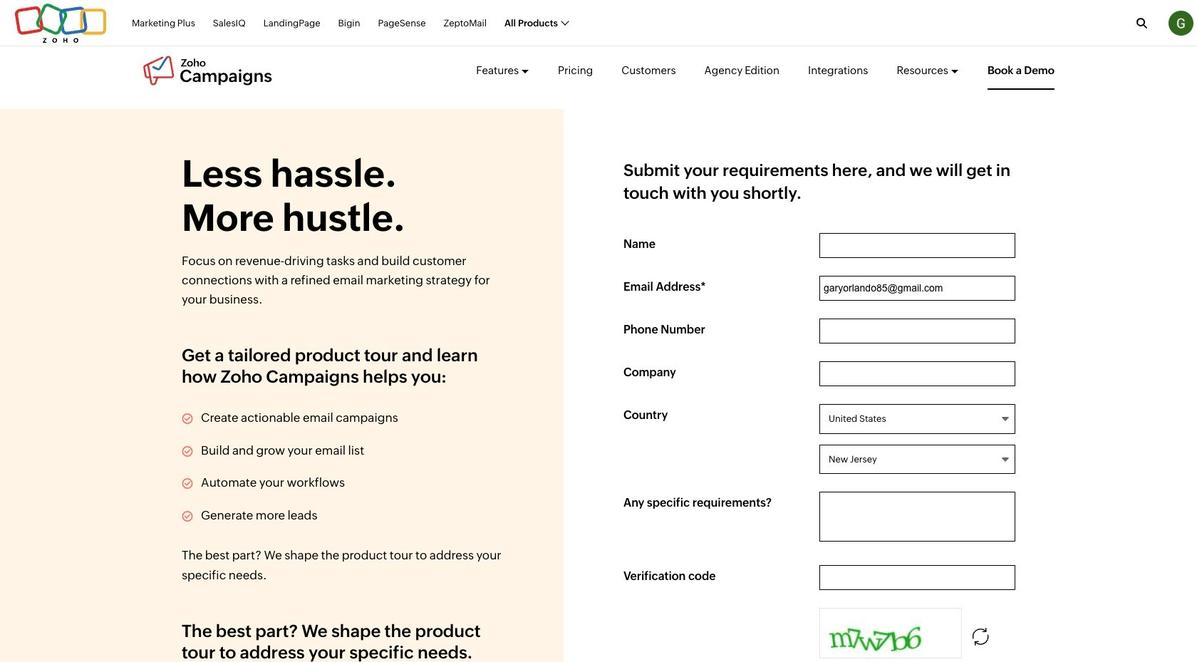 Task type: locate. For each thing, give the bounding box(es) containing it.
None text field
[[820, 233, 1016, 258], [820, 362, 1016, 387], [820, 492, 1016, 542], [820, 233, 1016, 258], [820, 362, 1016, 387], [820, 492, 1016, 542]]

None text field
[[820, 276, 1016, 301], [820, 319, 1016, 344], [820, 565, 1016, 590], [820, 276, 1016, 301], [820, 319, 1016, 344], [820, 565, 1016, 590]]



Task type: vqa. For each thing, say whether or not it's contained in the screenshot.
text field
yes



Task type: describe. For each thing, give the bounding box(es) containing it.
zoho campaigns logo image
[[143, 55, 273, 86]]

gary orlando image
[[1169, 11, 1194, 36]]



